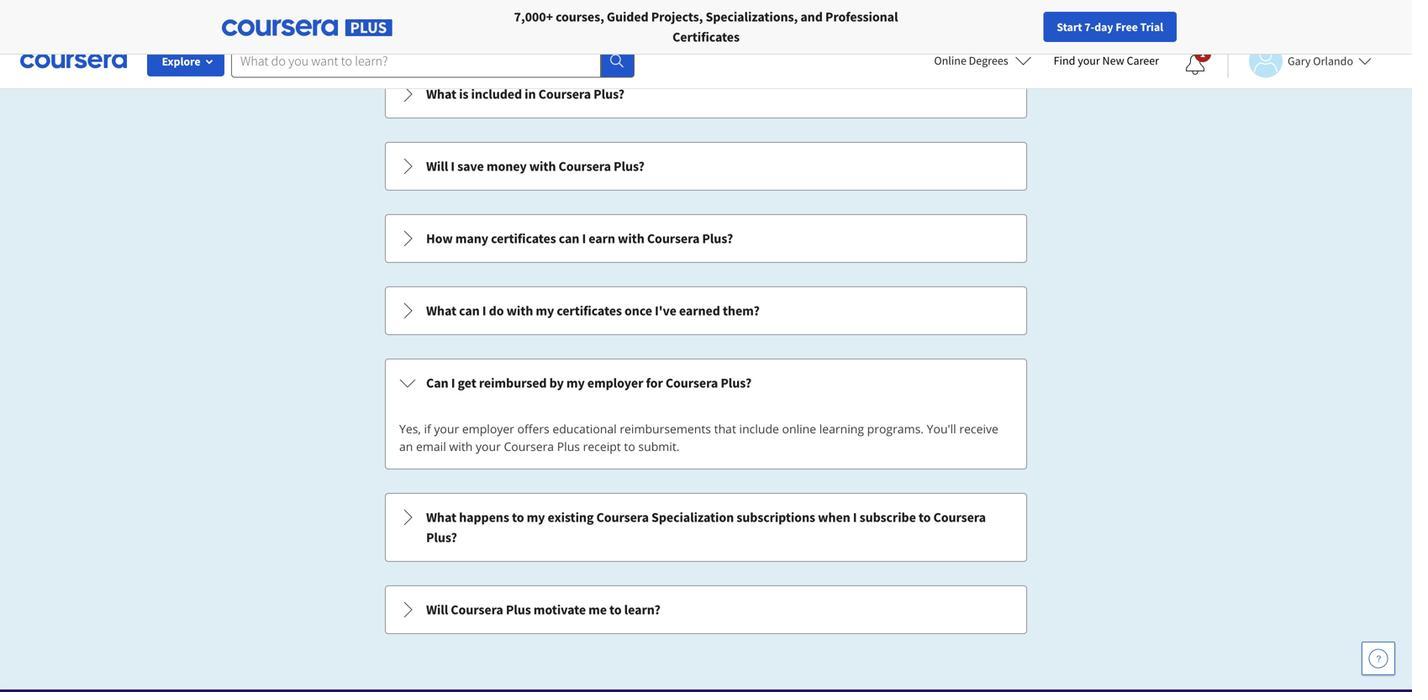 Task type: locate. For each thing, give the bounding box(es) containing it.
1 vertical spatial will
[[426, 602, 448, 619]]

will i save money with coursera plus? button
[[386, 143, 1027, 190]]

1 vertical spatial can
[[459, 303, 480, 320]]

for left the "universities"
[[249, 8, 267, 25]]

that
[[714, 421, 737, 437]]

plus? inside what is included in coursera plus? dropdown button
[[594, 86, 625, 103]]

my right do
[[536, 303, 554, 320]]

1 horizontal spatial plus
[[557, 439, 580, 455]]

plus? inside how many certificates can i earn with coursera plus? dropdown button
[[702, 230, 733, 247]]

2 vertical spatial my
[[527, 510, 545, 526]]

with right "email"
[[449, 439, 473, 455]]

subscriptions
[[737, 510, 816, 526]]

2 vertical spatial what
[[426, 510, 457, 526]]

2 horizontal spatial your
[[1078, 53, 1101, 68]]

gary orlando button
[[1228, 44, 1372, 78]]

banner navigation
[[13, 0, 473, 34]]

plus inside yes, if your employer offers educational reimbursements that include online learning programs. you'll receive an email with your coursera plus receipt to submit.
[[557, 439, 580, 455]]

0 vertical spatial can
[[559, 230, 580, 247]]

1 horizontal spatial for
[[363, 8, 381, 25]]

7-
[[1085, 19, 1095, 34]]

0 horizontal spatial certificates
[[491, 230, 556, 247]]

certificates left once
[[557, 303, 622, 320]]

list containing what is included in coursera plus?
[[383, 0, 1029, 637]]

learning
[[820, 421, 864, 437]]

0 horizontal spatial plus
[[506, 602, 531, 619]]

list
[[383, 0, 1029, 637]]

i left get
[[451, 375, 455, 392]]

1 horizontal spatial certificates
[[557, 303, 622, 320]]

coursera right earn
[[647, 230, 700, 247]]

start 7-day free trial button
[[1044, 12, 1177, 42]]

i left save
[[451, 158, 455, 175]]

businesses link
[[132, 0, 229, 34]]

earn
[[589, 230, 615, 247]]

1 vertical spatial employer
[[462, 421, 515, 437]]

0 vertical spatial will
[[426, 158, 448, 175]]

what left is
[[426, 86, 457, 103]]

1 what from the top
[[426, 86, 457, 103]]

me
[[589, 602, 607, 619]]

employer inside the can i get reimbursed by my employer for coursera plus? dropdown button
[[588, 375, 644, 392]]

i left earn
[[582, 230, 586, 247]]

my inside what happens to my existing coursera specialization subscriptions when i subscribe to coursera plus?
[[527, 510, 545, 526]]

your right if
[[434, 421, 459, 437]]

coursera up how many certificates can i earn with coursera plus? on the top of the page
[[559, 158, 611, 175]]

specialization
[[652, 510, 734, 526]]

my right by in the bottom left of the page
[[567, 375, 585, 392]]

None search field
[[231, 44, 635, 78]]

plus down educational at the bottom left
[[557, 439, 580, 455]]

get
[[458, 375, 477, 392]]

will
[[426, 158, 448, 175], [426, 602, 448, 619]]

1 horizontal spatial employer
[[588, 375, 644, 392]]

plus? inside what happens to my existing coursera specialization subscriptions when i subscribe to coursera plus?
[[426, 530, 457, 547]]

to right 'happens'
[[512, 510, 524, 526]]

what is included in coursera plus? button
[[386, 71, 1027, 118]]

yes,
[[399, 421, 421, 437]]

0 vertical spatial my
[[536, 303, 554, 320]]

money
[[487, 158, 527, 175]]

certificates
[[491, 230, 556, 247], [557, 303, 622, 320]]

i inside what happens to my existing coursera specialization subscriptions when i subscribe to coursera plus?
[[853, 510, 857, 526]]

what for what happens to my existing coursera specialization subscriptions when i subscribe to coursera plus?
[[426, 510, 457, 526]]

1 will from the top
[[426, 158, 448, 175]]

gary
[[1288, 53, 1311, 69]]

coursera
[[539, 86, 591, 103], [559, 158, 611, 175], [647, 230, 700, 247], [666, 375, 718, 392], [504, 439, 554, 455], [597, 510, 649, 526], [934, 510, 986, 526], [451, 602, 503, 619]]

for universities
[[249, 8, 336, 25]]

certificates
[[673, 29, 740, 45]]

employer
[[588, 375, 644, 392], [462, 421, 515, 437]]

subscribe
[[860, 510, 916, 526]]

and
[[801, 8, 823, 25]]

coursera right the for
[[666, 375, 718, 392]]

email
[[416, 439, 446, 455]]

certificates right the many
[[491, 230, 556, 247]]

can left earn
[[559, 230, 580, 247]]

your right find
[[1078, 53, 1101, 68]]

0 horizontal spatial employer
[[462, 421, 515, 437]]

plus?
[[594, 86, 625, 103], [614, 158, 645, 175], [702, 230, 733, 247], [721, 375, 752, 392], [426, 530, 457, 547]]

find
[[1054, 53, 1076, 68]]

will inside "dropdown button"
[[426, 602, 448, 619]]

0 vertical spatial employer
[[588, 375, 644, 392]]

for left governments in the left of the page
[[363, 8, 381, 25]]

plus left the motivate
[[506, 602, 531, 619]]

plus
[[557, 439, 580, 455], [506, 602, 531, 619]]

1 vertical spatial plus
[[506, 602, 531, 619]]

help center image
[[1369, 649, 1389, 669]]

reimbursements
[[620, 421, 711, 437]]

projects,
[[651, 8, 703, 25]]

online degrees
[[935, 53, 1009, 68]]

reimbursed
[[479, 375, 547, 392]]

employer left the for
[[588, 375, 644, 392]]

1 horizontal spatial can
[[559, 230, 580, 247]]

guided
[[607, 8, 649, 25]]

them?
[[723, 303, 760, 320]]

what for what is included in coursera plus?
[[426, 86, 457, 103]]

find your new career
[[1054, 53, 1160, 68]]

coursera image
[[20, 47, 127, 74]]

to right me at the left
[[610, 602, 622, 619]]

what left do
[[426, 303, 457, 320]]

your inside find your new career link
[[1078, 53, 1101, 68]]

coursera right subscribe
[[934, 510, 986, 526]]

1 horizontal spatial your
[[476, 439, 501, 455]]

0 horizontal spatial your
[[434, 421, 459, 437]]

can left do
[[459, 303, 480, 320]]

what left 'happens'
[[426, 510, 457, 526]]

my for certificates
[[536, 303, 554, 320]]

plus inside "dropdown button"
[[506, 602, 531, 619]]

include
[[740, 421, 779, 437]]

2 what from the top
[[426, 303, 457, 320]]

2 will from the top
[[426, 602, 448, 619]]

your right "email"
[[476, 439, 501, 455]]

coursera left the motivate
[[451, 602, 503, 619]]

2 for from the left
[[363, 8, 381, 25]]

employer left offers
[[462, 421, 515, 437]]

many
[[456, 230, 489, 247]]

i left do
[[483, 303, 486, 320]]

can
[[559, 230, 580, 247], [459, 303, 480, 320]]

coursera down offers
[[504, 439, 554, 455]]

with
[[530, 158, 556, 175], [618, 230, 645, 247], [507, 303, 533, 320], [449, 439, 473, 455]]

will coursera plus motivate me to learn?
[[426, 602, 661, 619]]

i inside will i save money with coursera plus? dropdown button
[[451, 158, 455, 175]]

0 horizontal spatial for
[[249, 8, 267, 25]]

to right subscribe
[[919, 510, 931, 526]]

in
[[525, 86, 536, 103]]

how many certificates can i earn with coursera plus?
[[426, 230, 733, 247]]

0 vertical spatial what
[[426, 86, 457, 103]]

0 vertical spatial plus
[[557, 439, 580, 455]]

coursera right "in"
[[539, 86, 591, 103]]

coursera right existing
[[597, 510, 649, 526]]

trial
[[1141, 19, 1164, 34]]

my left existing
[[527, 510, 545, 526]]

once
[[625, 303, 652, 320]]

1 for from the left
[[249, 8, 267, 25]]

do
[[489, 303, 504, 320]]

0 vertical spatial your
[[1078, 53, 1101, 68]]

what
[[426, 86, 457, 103], [426, 303, 457, 320], [426, 510, 457, 526]]

explore
[[162, 54, 201, 69]]

you'll
[[927, 421, 957, 437]]

3 what from the top
[[426, 510, 457, 526]]

with inside dropdown button
[[530, 158, 556, 175]]

what inside what happens to my existing coursera specialization subscriptions when i subscribe to coursera plus?
[[426, 510, 457, 526]]

2 vertical spatial your
[[476, 439, 501, 455]]

1 vertical spatial my
[[567, 375, 585, 392]]

with right the money
[[530, 158, 556, 175]]

1 vertical spatial your
[[434, 421, 459, 437]]

to
[[624, 439, 636, 455], [512, 510, 524, 526], [919, 510, 931, 526], [610, 602, 622, 619]]

is
[[459, 86, 469, 103]]

0 vertical spatial certificates
[[491, 230, 556, 247]]

universities
[[270, 8, 336, 25]]

free
[[1116, 19, 1138, 34]]

to right receipt on the bottom of page
[[624, 439, 636, 455]]

will inside dropdown button
[[426, 158, 448, 175]]

businesses
[[157, 8, 222, 25]]

for for universities
[[249, 8, 267, 25]]

i inside how many certificates can i earn with coursera plus? dropdown button
[[582, 230, 586, 247]]

to inside yes, if your employer offers educational reimbursements that include online learning programs. you'll receive an email with your coursera plus receipt to submit.
[[624, 439, 636, 455]]

1 button
[[1172, 45, 1219, 85]]

i've
[[655, 303, 677, 320]]

new
[[1103, 53, 1125, 68]]

with inside yes, if your employer offers educational reimbursements that include online learning programs. you'll receive an email with your coursera plus receipt to submit.
[[449, 439, 473, 455]]

i right when
[[853, 510, 857, 526]]

plus? inside the can i get reimbursed by my employer for coursera plus? dropdown button
[[721, 375, 752, 392]]

my
[[536, 303, 554, 320], [567, 375, 585, 392], [527, 510, 545, 526]]

1 vertical spatial what
[[426, 303, 457, 320]]

for
[[249, 8, 267, 25], [363, 8, 381, 25]]



Task type: vqa. For each thing, say whether or not it's contained in the screenshot.
What
yes



Task type: describe. For each thing, give the bounding box(es) containing it.
1
[[1201, 47, 1206, 60]]

what for what can i do with my certificates once i've earned them?
[[426, 303, 457, 320]]

when
[[818, 510, 851, 526]]

will for will i save money with coursera plus?
[[426, 158, 448, 175]]

offers
[[518, 421, 550, 437]]

motivate
[[534, 602, 586, 619]]

with right earn
[[618, 230, 645, 247]]

earned
[[679, 303, 720, 320]]

by
[[550, 375, 564, 392]]

plus? inside will i save money with coursera plus? dropdown button
[[614, 158, 645, 175]]

will for will coursera plus motivate me to learn?
[[426, 602, 448, 619]]

happens
[[459, 510, 509, 526]]

what can i do with my certificates once i've earned them?
[[426, 303, 760, 320]]

my for employer
[[567, 375, 585, 392]]

to inside "dropdown button"
[[610, 602, 622, 619]]

coursera inside dropdown button
[[559, 158, 611, 175]]

1 vertical spatial certificates
[[557, 303, 622, 320]]

what happens to my existing coursera specialization subscriptions when i subscribe to coursera plus? button
[[386, 494, 1027, 562]]

start
[[1057, 19, 1083, 34]]

learn?
[[625, 602, 661, 619]]

explore button
[[147, 46, 225, 77]]

7,000+ courses, guided projects, specializations, and professional certificates
[[514, 8, 898, 45]]

submit.
[[639, 439, 680, 455]]

find your new career link
[[1046, 50, 1168, 71]]

will coursera plus motivate me to learn? button
[[386, 587, 1027, 634]]

specializations,
[[706, 8, 798, 25]]

will i save money with coursera plus?
[[426, 158, 645, 175]]

coursera inside yes, if your employer offers educational reimbursements that include online learning programs. you'll receive an email with your coursera plus receipt to submit.
[[504, 439, 554, 455]]

existing
[[548, 510, 594, 526]]

what can i do with my certificates once i've earned them? button
[[386, 288, 1027, 335]]

coursera plus image
[[222, 19, 393, 36]]

day
[[1095, 19, 1114, 34]]

for governments
[[363, 8, 460, 25]]

educational
[[553, 421, 617, 437]]

degrees
[[969, 53, 1009, 68]]

online degrees button
[[921, 42, 1046, 79]]

if
[[424, 421, 431, 437]]

i inside the can i get reimbursed by my employer for coursera plus? dropdown button
[[451, 375, 455, 392]]

receipt
[[583, 439, 621, 455]]

7,000+
[[514, 8, 553, 25]]

what is included in coursera plus?
[[426, 86, 625, 103]]

courses,
[[556, 8, 604, 25]]

can
[[426, 375, 449, 392]]

can i get reimbursed by my employer for coursera plus? button
[[386, 360, 1027, 407]]

receive
[[960, 421, 999, 437]]

save
[[458, 158, 484, 175]]

professional
[[826, 8, 898, 25]]

i inside what can i do with my certificates once i've earned them? dropdown button
[[483, 303, 486, 320]]

with right do
[[507, 303, 533, 320]]

employer inside yes, if your employer offers educational reimbursements that include online learning programs. you'll receive an email with your coursera plus receipt to submit.
[[462, 421, 515, 437]]

online
[[935, 53, 967, 68]]

programs.
[[868, 421, 924, 437]]

for
[[646, 375, 663, 392]]

gary orlando
[[1288, 53, 1354, 69]]

can i get reimbursed by my employer for coursera plus?
[[426, 375, 752, 392]]

for for governments
[[363, 8, 381, 25]]

an
[[399, 439, 413, 455]]

career
[[1127, 53, 1160, 68]]

what happens to my existing coursera specialization subscriptions when i subscribe to coursera plus?
[[426, 510, 986, 547]]

orlando
[[1314, 53, 1354, 69]]

included
[[471, 86, 522, 103]]

start 7-day free trial
[[1057, 19, 1164, 34]]

show notifications image
[[1186, 55, 1206, 75]]

coursera inside "dropdown button"
[[451, 602, 503, 619]]

yes, if your employer offers educational reimbursements that include online learning programs. you'll receive an email with your coursera plus receipt to submit.
[[399, 421, 999, 455]]

0 horizontal spatial can
[[459, 303, 480, 320]]

how many certificates can i earn with coursera plus? button
[[386, 215, 1027, 262]]

What do you want to learn? text field
[[231, 44, 601, 78]]

how
[[426, 230, 453, 247]]

online
[[782, 421, 817, 437]]

governments
[[384, 8, 460, 25]]



